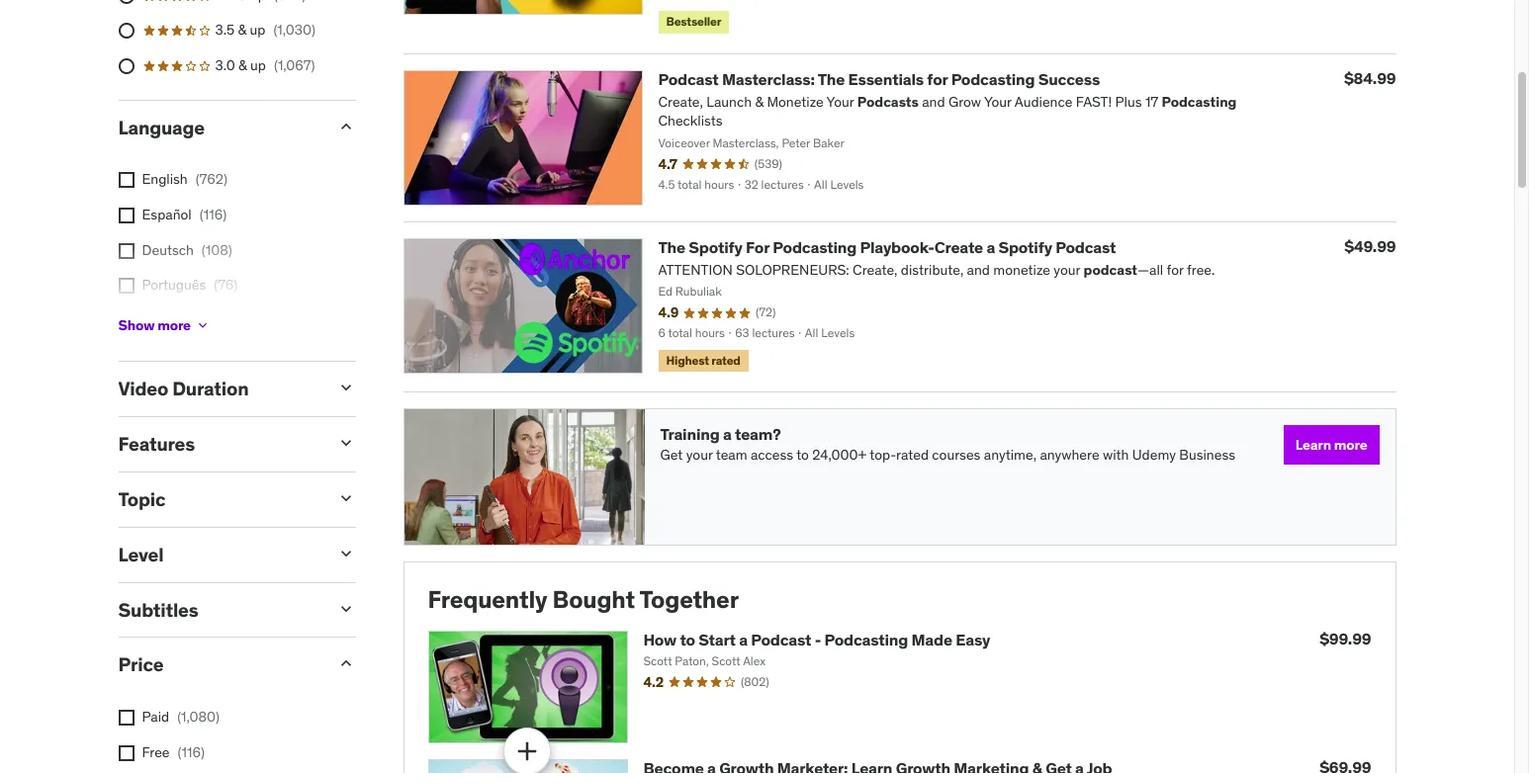 Task type: vqa. For each thing, say whether or not it's contained in the screenshot.
Python related to Python 3: Deep Dive (Part 4 - OOP)
no



Task type: describe. For each thing, give the bounding box(es) containing it.
(116) for español (116)
[[200, 206, 227, 223]]

show
[[118, 316, 155, 334]]

xsmall image for english
[[118, 172, 134, 188]]

(802)
[[741, 674, 769, 689]]

xsmall image for deutsch (108)
[[118, 243, 134, 259]]

1 horizontal spatial the
[[818, 69, 845, 89]]

show more
[[118, 316, 191, 334]]

show more button
[[118, 306, 211, 346]]

more for show more
[[157, 316, 191, 334]]

made
[[911, 630, 952, 650]]

small image for price
[[336, 654, 356, 674]]

english (762)
[[142, 170, 227, 188]]

xsmall image for paid (1,080)
[[118, 710, 134, 726]]

alex
[[743, 654, 766, 669]]

more for learn more
[[1334, 436, 1367, 454]]

(116) for free (116)
[[178, 744, 205, 761]]

-
[[815, 630, 821, 650]]

español (116)
[[142, 206, 227, 223]]

features button
[[118, 432, 320, 456]]

& for 3.0
[[238, 56, 247, 74]]

how
[[643, 630, 677, 650]]

courses
[[932, 446, 981, 464]]

français
[[142, 311, 194, 329]]

3.0 & up (1,067)
[[215, 56, 315, 74]]

xsmall image for português (76)
[[118, 278, 134, 294]]

802 reviews element
[[741, 674, 769, 691]]

0 horizontal spatial podcast
[[658, 69, 719, 89]]

paid (1,080)
[[142, 708, 220, 726]]

your
[[686, 446, 713, 464]]

price
[[118, 653, 164, 677]]

(108)
[[202, 241, 232, 259]]

1 vertical spatial podcasting
[[773, 237, 857, 257]]

with
[[1103, 446, 1129, 464]]

a inside how to start a podcast - podcasting made easy scott paton, scott alex
[[739, 630, 748, 650]]

duration
[[172, 377, 249, 401]]

learn
[[1295, 436, 1331, 454]]

small image for topic
[[336, 489, 356, 508]]

$99.99
[[1320, 629, 1371, 649]]

top-
[[870, 446, 896, 464]]

topic
[[118, 488, 165, 511]]

(1,030)
[[273, 21, 315, 39]]

(76)
[[214, 276, 238, 294]]

1 scott from the left
[[643, 654, 672, 669]]

anywhere
[[1040, 446, 1099, 464]]

1 vertical spatial the
[[658, 237, 685, 257]]

español
[[142, 206, 192, 223]]

get
[[660, 446, 683, 464]]

subtitles button
[[118, 598, 320, 622]]

video
[[118, 377, 168, 401]]

$84.99
[[1344, 68, 1396, 88]]

together
[[639, 585, 739, 615]]

training a team? get your team access to 24,000+ top-rated courses anytime, anywhere with udemy business
[[660, 424, 1235, 464]]

features
[[118, 432, 195, 456]]

$49.99
[[1344, 236, 1396, 256]]

0 vertical spatial a
[[987, 237, 995, 257]]

up for 3.0 & up
[[250, 56, 266, 74]]

português
[[142, 276, 206, 294]]

the spotify for podcasting playbook-create a spotify podcast link
[[658, 237, 1116, 257]]

rated
[[896, 446, 929, 464]]

anytime,
[[984, 446, 1037, 464]]

udemy
[[1132, 446, 1176, 464]]

3.0
[[215, 56, 235, 74]]

frequently
[[428, 585, 547, 615]]

english
[[142, 170, 188, 188]]

xsmall image for free
[[118, 746, 134, 761]]

business
[[1179, 446, 1235, 464]]

for
[[746, 237, 770, 257]]

xsmall image for español
[[118, 208, 134, 223]]

start
[[699, 630, 736, 650]]

level button
[[118, 543, 320, 567]]

to inside 'training a team? get your team access to 24,000+ top-rated courses anytime, anywhere with udemy business'
[[796, 446, 809, 464]]



Task type: locate. For each thing, give the bounding box(es) containing it.
free (116)
[[142, 744, 205, 761]]

video duration button
[[118, 377, 320, 401]]

essentials
[[848, 69, 924, 89]]

frequently bought together
[[428, 585, 739, 615]]

(116) down (762)
[[200, 206, 227, 223]]

price button
[[118, 653, 320, 677]]

a up alex
[[739, 630, 748, 650]]

1 vertical spatial podcast
[[1056, 237, 1116, 257]]

xsmall image right 'français'
[[195, 318, 211, 334]]

2 xsmall image from the top
[[118, 208, 134, 223]]

xsmall image left the english
[[118, 172, 134, 188]]

bought
[[553, 585, 635, 615]]

podcast inside how to start a podcast - podcasting made easy scott paton, scott alex
[[751, 630, 811, 650]]

learn more
[[1295, 436, 1367, 454]]

0 horizontal spatial more
[[157, 316, 191, 334]]

0 vertical spatial podcasting
[[951, 69, 1035, 89]]

level
[[118, 543, 164, 567]]

small image
[[336, 378, 356, 398], [336, 599, 356, 619], [336, 654, 356, 674]]

podcasting inside how to start a podcast - podcasting made easy scott paton, scott alex
[[824, 630, 908, 650]]

the spotify for podcasting playbook-create a spotify podcast
[[658, 237, 1116, 257]]

playbook-
[[860, 237, 934, 257]]

podcasting right - at the right bottom of page
[[824, 630, 908, 650]]

(762)
[[196, 170, 227, 188]]

how to start a podcast - podcasting made easy link
[[643, 630, 990, 650]]

small image for video duration
[[336, 378, 356, 398]]

video duration
[[118, 377, 249, 401]]

1 vertical spatial more
[[1334, 436, 1367, 454]]

team
[[716, 446, 747, 464]]

how to start a podcast - podcasting made easy scott paton, scott alex
[[643, 630, 990, 669]]

spotify
[[689, 237, 743, 257], [998, 237, 1052, 257]]

team?
[[735, 424, 781, 444]]

free
[[142, 744, 170, 761]]

paton,
[[675, 654, 709, 669]]

1 small image from the top
[[336, 116, 356, 136]]

more right learn
[[1334, 436, 1367, 454]]

1 vertical spatial xsmall image
[[118, 208, 134, 223]]

podcasting right the for
[[773, 237, 857, 257]]

up right the 3.5
[[250, 21, 265, 39]]

xsmall image up "show"
[[118, 278, 134, 294]]

(116)
[[200, 206, 227, 223], [178, 744, 205, 761]]

1 vertical spatial small image
[[336, 599, 356, 619]]

xsmall image inside the show more button
[[195, 318, 211, 334]]

more
[[157, 316, 191, 334], [1334, 436, 1367, 454]]

1 horizontal spatial spotify
[[998, 237, 1052, 257]]

subtitles
[[118, 598, 198, 622]]

training
[[660, 424, 720, 444]]

deutsch
[[142, 241, 194, 259]]

2 vertical spatial a
[[739, 630, 748, 650]]

1 horizontal spatial to
[[796, 446, 809, 464]]

0 vertical spatial the
[[818, 69, 845, 89]]

up for 3.5 & up
[[250, 21, 265, 39]]

easy
[[956, 630, 990, 650]]

success
[[1038, 69, 1100, 89]]

scott up 4.2
[[643, 654, 672, 669]]

1 vertical spatial (116)
[[178, 744, 205, 761]]

paid
[[142, 708, 169, 726]]

podcast masterclass: the essentials for podcasting success
[[658, 69, 1100, 89]]

more inside button
[[157, 316, 191, 334]]

1 horizontal spatial scott
[[712, 654, 740, 669]]

the
[[818, 69, 845, 89], [658, 237, 685, 257]]

scott
[[643, 654, 672, 669], [712, 654, 740, 669]]

podcast
[[658, 69, 719, 89], [1056, 237, 1116, 257], [751, 630, 811, 650]]

1 horizontal spatial more
[[1334, 436, 1367, 454]]

24,000+
[[812, 446, 867, 464]]

2 horizontal spatial podcast
[[1056, 237, 1116, 257]]

the left the for
[[658, 237, 685, 257]]

2 vertical spatial podcast
[[751, 630, 811, 650]]

(1,080)
[[177, 708, 220, 726]]

1 vertical spatial to
[[680, 630, 695, 650]]

0 horizontal spatial scott
[[643, 654, 672, 669]]

small image for features
[[336, 433, 356, 453]]

2 small image from the top
[[336, 599, 356, 619]]

small image for subtitles
[[336, 599, 356, 619]]

português (76)
[[142, 276, 238, 294]]

0 vertical spatial to
[[796, 446, 809, 464]]

a inside 'training a team? get your team access to 24,000+ top-rated courses anytime, anywhere with udemy business'
[[723, 424, 732, 444]]

xsmall image left the 'paid'
[[118, 710, 134, 726]]

up
[[250, 21, 265, 39], [250, 56, 266, 74]]

1 horizontal spatial podcast
[[751, 630, 811, 650]]

1 xsmall image from the top
[[118, 172, 134, 188]]

2 vertical spatial xsmall image
[[118, 746, 134, 761]]

(1,067)
[[274, 56, 315, 74]]

4 small image from the top
[[336, 544, 356, 564]]

language button
[[118, 115, 320, 139]]

scott down the start
[[712, 654, 740, 669]]

for
[[927, 69, 948, 89]]

the left essentials
[[818, 69, 845, 89]]

small image for language
[[336, 116, 356, 136]]

0 horizontal spatial to
[[680, 630, 695, 650]]

spotify left the for
[[689, 237, 743, 257]]

3.5
[[215, 21, 235, 39]]

access
[[751, 446, 793, 464]]

a
[[987, 237, 995, 257], [723, 424, 732, 444], [739, 630, 748, 650]]

3.5 & up (1,030)
[[215, 21, 315, 39]]

xsmall image
[[118, 172, 134, 188], [118, 208, 134, 223], [118, 746, 134, 761]]

0 vertical spatial small image
[[336, 378, 356, 398]]

small image for level
[[336, 544, 356, 564]]

&
[[238, 21, 246, 39], [238, 56, 247, 74]]

1 vertical spatial up
[[250, 56, 266, 74]]

xsmall image
[[118, 243, 134, 259], [118, 278, 134, 294], [195, 318, 211, 334], [118, 710, 134, 726]]

2 vertical spatial podcasting
[[824, 630, 908, 650]]

1 vertical spatial &
[[238, 56, 247, 74]]

1 spotify from the left
[[689, 237, 743, 257]]

2 horizontal spatial a
[[987, 237, 995, 257]]

0 vertical spatial more
[[157, 316, 191, 334]]

a right create at the right of page
[[987, 237, 995, 257]]

xsmall image left español
[[118, 208, 134, 223]]

3 xsmall image from the top
[[118, 746, 134, 761]]

podcast masterclass: the essentials for podcasting success link
[[658, 69, 1100, 89]]

learn more link
[[1284, 425, 1379, 465]]

2 small image from the top
[[336, 433, 356, 453]]

podcasting right for
[[951, 69, 1035, 89]]

3 small image from the top
[[336, 489, 356, 508]]

0 vertical spatial up
[[250, 21, 265, 39]]

1 vertical spatial a
[[723, 424, 732, 444]]

2 vertical spatial small image
[[336, 654, 356, 674]]

0 vertical spatial &
[[238, 21, 246, 39]]

0 vertical spatial xsmall image
[[118, 172, 134, 188]]

1 small image from the top
[[336, 378, 356, 398]]

3 small image from the top
[[336, 654, 356, 674]]

1 horizontal spatial a
[[739, 630, 748, 650]]

a up team
[[723, 424, 732, 444]]

to up paton,
[[680, 630, 695, 650]]

language
[[118, 115, 205, 139]]

0 vertical spatial (116)
[[200, 206, 227, 223]]

podcasting
[[951, 69, 1035, 89], [773, 237, 857, 257], [824, 630, 908, 650]]

to
[[796, 446, 809, 464], [680, 630, 695, 650]]

& for 3.5
[[238, 21, 246, 39]]

0 horizontal spatial a
[[723, 424, 732, 444]]

deutsch (108)
[[142, 241, 232, 259]]

to right access
[[796, 446, 809, 464]]

up right 3.0
[[250, 56, 266, 74]]

small image
[[336, 116, 356, 136], [336, 433, 356, 453], [336, 489, 356, 508], [336, 544, 356, 564]]

0 horizontal spatial spotify
[[689, 237, 743, 257]]

4.2
[[643, 673, 664, 691]]

& right the 3.5
[[238, 21, 246, 39]]

& right 3.0
[[238, 56, 247, 74]]

xsmall image left the deutsch
[[118, 243, 134, 259]]

create
[[934, 237, 983, 257]]

2 spotify from the left
[[998, 237, 1052, 257]]

more right "show"
[[157, 316, 191, 334]]

spotify right create at the right of page
[[998, 237, 1052, 257]]

0 horizontal spatial the
[[658, 237, 685, 257]]

xsmall image left free
[[118, 746, 134, 761]]

masterclass:
[[722, 69, 815, 89]]

topic button
[[118, 488, 320, 511]]

2 scott from the left
[[712, 654, 740, 669]]

0 vertical spatial podcast
[[658, 69, 719, 89]]

(116) right free
[[178, 744, 205, 761]]

to inside how to start a podcast - podcasting made easy scott paton, scott alex
[[680, 630, 695, 650]]



